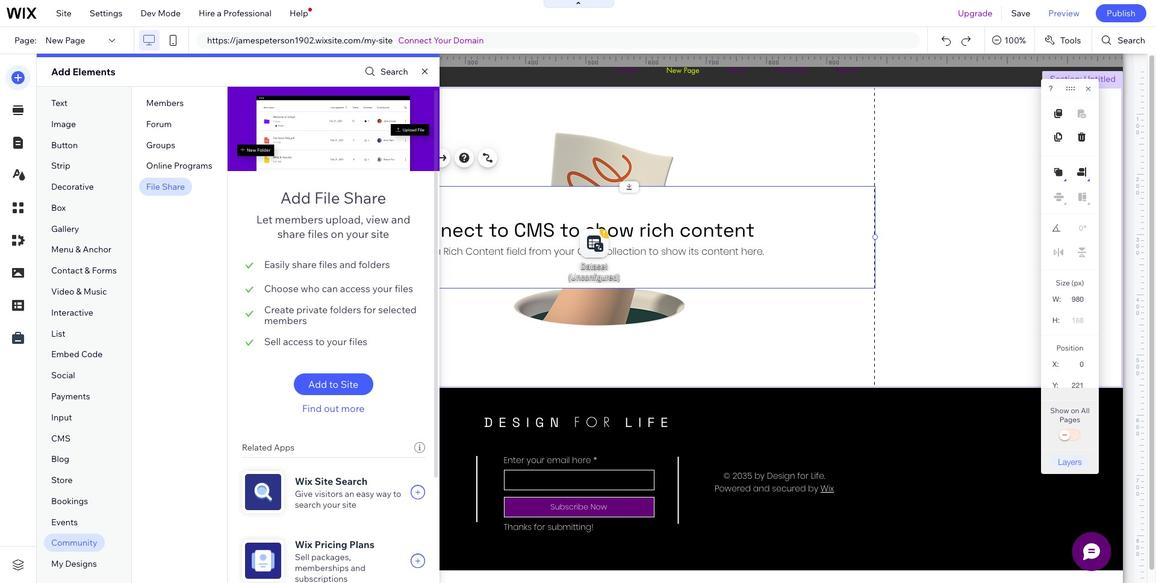 Task type: locate. For each thing, give the bounding box(es) containing it.
0 vertical spatial search
[[1119, 35, 1146, 46]]

wix for wix pricing plans
[[295, 539, 313, 551]]

preview button
[[1040, 0, 1089, 27]]

file
[[146, 181, 160, 192], [315, 188, 340, 208]]

choose
[[264, 283, 299, 295]]

2 vertical spatial add
[[309, 378, 327, 390]]

search button down connect
[[362, 63, 408, 80]]

let
[[257, 213, 273, 227]]

create private folders for selected members
[[264, 304, 417, 327]]

0 vertical spatial to
[[316, 336, 325, 348]]

add file share let members upload, view and share files on your site
[[257, 188, 411, 241]]

on left all
[[1072, 406, 1080, 415]]

search
[[1119, 35, 1146, 46], [381, 66, 408, 77], [336, 475, 368, 487]]

community
[[51, 538, 97, 549]]

publish button
[[1097, 4, 1147, 22]]

0 vertical spatial on
[[331, 227, 344, 241]]

give
[[295, 489, 313, 500]]

access right can
[[340, 283, 370, 295]]

wix inside wix site search give visitors an easy way to search your site
[[295, 475, 313, 487]]

and right view
[[392, 213, 411, 227]]

1 vertical spatial add
[[281, 188, 311, 208]]

store
[[51, 475, 73, 486]]

tools button
[[1036, 27, 1093, 54]]

your left 'an'
[[323, 500, 341, 510]]

share down online programs
[[162, 181, 185, 192]]

300
[[468, 59, 479, 66]]

2 vertical spatial search
[[336, 475, 368, 487]]

and up choose who can access your files
[[340, 259, 357, 271]]

file down online
[[146, 181, 160, 192]]

my designs
[[51, 559, 97, 570]]

interactive
[[51, 307, 93, 318]]

to
[[316, 336, 325, 348], [329, 378, 339, 390], [394, 489, 402, 500]]

& for contact
[[85, 265, 90, 276]]

more
[[341, 403, 365, 415]]

2 horizontal spatial site
[[341, 378, 359, 390]]

to up find out more button
[[329, 378, 339, 390]]

1 vertical spatial folders
[[330, 304, 361, 316]]

files down upload,
[[308, 227, 329, 241]]

search up 'an'
[[336, 475, 368, 487]]

None text field
[[1067, 312, 1089, 328], [1066, 356, 1089, 372], [1065, 377, 1089, 393], [1067, 312, 1089, 328], [1066, 356, 1089, 372], [1065, 377, 1089, 393]]

your up for
[[373, 283, 393, 295]]

on down upload,
[[331, 227, 344, 241]]

site down view
[[371, 227, 390, 241]]

file up upload,
[[315, 188, 340, 208]]

1 horizontal spatial search button
[[1093, 27, 1157, 54]]

& left forms
[[85, 265, 90, 276]]

1 vertical spatial site
[[371, 227, 390, 241]]

& right video
[[76, 286, 82, 297]]

site left the way
[[342, 500, 357, 510]]

folders up choose who can access your files
[[359, 259, 390, 271]]

upgrade
[[959, 8, 993, 19]]

search button
[[1093, 27, 1157, 54], [362, 63, 408, 80]]

text
[[51, 98, 68, 108]]

subscriptions
[[295, 574, 348, 583]]

search down publish
[[1119, 35, 1146, 46]]

500
[[588, 59, 599, 66]]

dev
[[141, 8, 156, 19]]

2 wix from the top
[[295, 539, 313, 551]]

files
[[308, 227, 329, 241], [319, 259, 338, 271], [395, 283, 413, 295], [349, 336, 368, 348]]

easily
[[264, 259, 290, 271]]

°
[[1084, 224, 1087, 233]]

0 vertical spatial settings
[[90, 8, 123, 19]]

create
[[264, 304, 294, 316]]

video
[[51, 286, 74, 297]]

members inside add file share let members upload, view and share files on your site
[[275, 213, 323, 227]]

0 vertical spatial share
[[278, 227, 305, 241]]

an
[[345, 489, 355, 500]]

2 horizontal spatial to
[[394, 489, 402, 500]]

1 vertical spatial and
[[340, 259, 357, 271]]

wix inside wix pricing plans sell packages, memberships and subscriptions
[[295, 539, 313, 551]]

plans
[[350, 539, 375, 551]]

0 vertical spatial &
[[76, 244, 81, 255]]

to right the way
[[394, 489, 402, 500]]

access down private
[[283, 336, 313, 348]]

site inside wix site search give visitors an easy way to search your site
[[315, 475, 333, 487]]

members down choose
[[264, 315, 307, 327]]

files up can
[[319, 259, 338, 271]]

1 vertical spatial search
[[381, 66, 408, 77]]

0 horizontal spatial file
[[146, 181, 160, 192]]

1 horizontal spatial share
[[344, 188, 387, 208]]

sell down create
[[264, 336, 281, 348]]

1 horizontal spatial on
[[1072, 406, 1080, 415]]

1 vertical spatial wix
[[295, 539, 313, 551]]

position
[[1057, 343, 1084, 353]]

selected
[[378, 304, 417, 316]]

search button down publish
[[1093, 27, 1157, 54]]

2 vertical spatial site
[[315, 475, 333, 487]]

?
[[1050, 84, 1054, 93]]

0 horizontal spatial search
[[336, 475, 368, 487]]

your down upload,
[[346, 227, 369, 241]]

blog
[[51, 454, 69, 465]]

None text field
[[1068, 221, 1084, 236], [1066, 291, 1089, 307], [1068, 221, 1084, 236], [1066, 291, 1089, 307]]

0 horizontal spatial site
[[56, 8, 72, 19]]

1 vertical spatial members
[[264, 315, 307, 327]]

on
[[331, 227, 344, 241], [1072, 406, 1080, 415]]

0 horizontal spatial on
[[331, 227, 344, 241]]

1 vertical spatial to
[[329, 378, 339, 390]]

add inside add file share let members upload, view and share files on your site
[[281, 188, 311, 208]]

add for elements
[[51, 66, 70, 78]]

wix up 'give'
[[295, 475, 313, 487]]

wix pricing plans sell packages, memberships and subscriptions
[[295, 539, 375, 583]]

search
[[295, 500, 321, 510]]

x:
[[1053, 360, 1060, 369]]

my
[[51, 559, 63, 570]]

pages
[[1060, 415, 1081, 424]]

1 vertical spatial on
[[1072, 406, 1080, 415]]

music
[[84, 286, 107, 297]]

menu & anchor
[[51, 244, 112, 255]]

1 vertical spatial settings
[[293, 152, 325, 163]]

add inside button
[[309, 378, 327, 390]]

members right let
[[275, 213, 323, 227]]

preview
[[1049, 8, 1080, 19]]

folders down choose who can access your files
[[330, 304, 361, 316]]

2 vertical spatial &
[[76, 286, 82, 297]]

2 vertical spatial and
[[351, 563, 366, 574]]

members
[[275, 213, 323, 227], [264, 315, 307, 327]]

2 vertical spatial to
[[394, 489, 402, 500]]

your
[[346, 227, 369, 241], [373, 283, 393, 295], [327, 336, 347, 348], [323, 500, 341, 510]]

& for video
[[76, 286, 82, 297]]

0 horizontal spatial sell
[[264, 336, 281, 348]]

share up view
[[344, 188, 387, 208]]

and down plans
[[351, 563, 366, 574]]

1 vertical spatial site
[[341, 378, 359, 390]]

share up easily
[[278, 227, 305, 241]]

share up the who on the left of page
[[292, 259, 317, 271]]

wix
[[295, 475, 313, 487], [295, 539, 313, 551]]

0 horizontal spatial to
[[316, 336, 325, 348]]

0 vertical spatial add
[[51, 66, 70, 78]]

mode
[[158, 8, 181, 19]]

2 vertical spatial site
[[342, 500, 357, 510]]

wix left pricing
[[295, 539, 313, 551]]

video & music
[[51, 286, 107, 297]]

sell up "subscriptions"
[[295, 552, 310, 563]]

w:
[[1053, 295, 1062, 304]]

programs
[[174, 160, 212, 171]]

1 horizontal spatial file
[[315, 188, 340, 208]]

your inside wix site search give visitors an easy way to search your site
[[323, 500, 341, 510]]

0 vertical spatial wix
[[295, 475, 313, 487]]

to inside add to site button
[[329, 378, 339, 390]]

1 vertical spatial access
[[283, 336, 313, 348]]

choose who can access your files
[[264, 283, 413, 295]]

1 horizontal spatial site
[[315, 475, 333, 487]]

switch
[[1059, 427, 1083, 444]]

sell inside wix pricing plans sell packages, memberships and subscriptions
[[295, 552, 310, 563]]

site
[[379, 35, 393, 46], [371, 227, 390, 241], [342, 500, 357, 510]]

0 horizontal spatial access
[[283, 336, 313, 348]]

button
[[51, 140, 78, 150]]

site up more
[[341, 378, 359, 390]]

site inside button
[[341, 378, 359, 390]]

gallery
[[51, 223, 79, 234]]

site up new page
[[56, 8, 72, 19]]

save button
[[1003, 0, 1040, 27]]

1 wix from the top
[[295, 475, 313, 487]]

to down private
[[316, 336, 325, 348]]

way
[[376, 489, 392, 500]]

to inside wix site search give visitors an easy way to search your site
[[394, 489, 402, 500]]

folders
[[359, 259, 390, 271], [330, 304, 361, 316]]

0 vertical spatial and
[[392, 213, 411, 227]]

share
[[278, 227, 305, 241], [292, 259, 317, 271]]

professional
[[224, 8, 272, 19]]

share inside add file share let members upload, view and share files on your site
[[344, 188, 387, 208]]

forms
[[92, 265, 117, 276]]

designs
[[65, 559, 97, 570]]

(px)
[[1072, 278, 1085, 287]]

& right menu
[[76, 244, 81, 255]]

domain
[[454, 35, 484, 46]]

search down connect
[[381, 66, 408, 77]]

1 horizontal spatial search
[[381, 66, 408, 77]]

2 horizontal spatial search
[[1119, 35, 1146, 46]]

files up selected
[[395, 283, 413, 295]]

0 vertical spatial members
[[275, 213, 323, 227]]

1 vertical spatial &
[[85, 265, 90, 276]]

box
[[51, 202, 66, 213]]

easy
[[356, 489, 374, 500]]

1 horizontal spatial sell
[[295, 552, 310, 563]]

0 horizontal spatial search button
[[362, 63, 408, 80]]

new
[[46, 35, 63, 46]]

1 horizontal spatial to
[[329, 378, 339, 390]]

find out more button
[[294, 403, 373, 415]]

1 vertical spatial search button
[[362, 63, 408, 80]]

site up visitors
[[315, 475, 333, 487]]

0 vertical spatial folders
[[359, 259, 390, 271]]

1 vertical spatial sell
[[295, 552, 310, 563]]

your inside add file share let members upload, view and share files on your site
[[346, 227, 369, 241]]

site left connect
[[379, 35, 393, 46]]

0 vertical spatial access
[[340, 283, 370, 295]]

site
[[56, 8, 72, 19], [341, 378, 359, 390], [315, 475, 333, 487]]

0 vertical spatial sell
[[264, 336, 281, 348]]



Task type: vqa. For each thing, say whether or not it's contained in the screenshot.
'tools' inside the Learn how people interact with your site using tools like Google Analytics and Facebook Pixel.
no



Task type: describe. For each thing, give the bounding box(es) containing it.
show on all pages
[[1051, 406, 1090, 424]]

https://jamespeterson1902.wixsite.com/my-
[[207, 35, 379, 46]]

layers
[[1059, 457, 1083, 467]]

strip
[[51, 160, 70, 171]]

0 vertical spatial search button
[[1093, 27, 1157, 54]]

members
[[146, 98, 184, 108]]

h:
[[1053, 316, 1061, 325]]

section:
[[1051, 74, 1083, 84]]

on inside add file share let members upload, view and share files on your site
[[331, 227, 344, 241]]

add to site button
[[294, 374, 373, 395]]

upload,
[[326, 213, 364, 227]]

apps
[[274, 442, 295, 453]]

help
[[290, 8, 308, 19]]

add to site
[[309, 378, 359, 390]]

save
[[1012, 8, 1031, 19]]

? button
[[1050, 84, 1054, 93]]

easily share files and folders
[[264, 259, 390, 271]]

your down create private folders for selected members
[[327, 336, 347, 348]]

dev mode
[[141, 8, 181, 19]]

0 horizontal spatial share
[[162, 181, 185, 192]]

image
[[51, 119, 76, 129]]

files down create private folders for selected members
[[349, 336, 368, 348]]

elements
[[73, 66, 116, 78]]

private
[[297, 304, 328, 316]]

share inside add file share let members upload, view and share files on your site
[[278, 227, 305, 241]]

100%
[[1005, 35, 1027, 46]]

700
[[709, 59, 720, 66]]

600
[[649, 59, 660, 66]]

connect
[[398, 35, 432, 46]]

publish
[[1107, 8, 1136, 19]]

for
[[364, 304, 376, 316]]

menu
[[51, 244, 74, 255]]

anchor
[[83, 244, 112, 255]]

size
[[1057, 278, 1071, 287]]

search inside wix site search give visitors an easy way to search your site
[[336, 475, 368, 487]]

social
[[51, 370, 75, 381]]

cms
[[51, 433, 71, 444]]

hire
[[199, 8, 215, 19]]

site inside add file share let members upload, view and share files on your site
[[371, 227, 390, 241]]

0 vertical spatial site
[[56, 8, 72, 19]]

size (px)
[[1057, 278, 1085, 287]]

folders inside create private folders for selected members
[[330, 304, 361, 316]]

on inside show on all pages
[[1072, 406, 1080, 415]]

section: untitled
[[1051, 74, 1117, 84]]

and inside wix pricing plans sell packages, memberships and subscriptions
[[351, 563, 366, 574]]

wix for wix site search
[[295, 475, 313, 487]]

find out more
[[302, 403, 365, 415]]

packages,
[[312, 552, 351, 563]]

untitled
[[1085, 74, 1117, 84]]

your
[[434, 35, 452, 46]]

code
[[81, 349, 103, 360]]

view
[[366, 213, 389, 227]]

and inside add file share let members upload, view and share files on your site
[[392, 213, 411, 227]]

who
[[301, 283, 320, 295]]

https://jamespeterson1902.wixsite.com/my-site connect your domain
[[207, 35, 484, 46]]

members inside create private folders for selected members
[[264, 315, 307, 327]]

out
[[324, 403, 339, 415]]

1 horizontal spatial access
[[340, 283, 370, 295]]

all
[[1082, 406, 1090, 415]]

file inside add file share let members upload, view and share files on your site
[[315, 188, 340, 208]]

0 vertical spatial site
[[379, 35, 393, 46]]

memberships
[[295, 563, 349, 574]]

& for menu
[[76, 244, 81, 255]]

y:
[[1053, 381, 1059, 390]]

embed
[[51, 349, 79, 360]]

site inside wix site search give visitors an easy way to search your site
[[342, 500, 357, 510]]

online
[[146, 160, 172, 171]]

add elements
[[51, 66, 116, 78]]

can
[[322, 283, 338, 295]]

tools
[[1061, 35, 1082, 46]]

decorative
[[51, 181, 94, 192]]

add for to
[[309, 378, 327, 390]]

payments
[[51, 391, 90, 402]]

page
[[65, 35, 85, 46]]

online programs
[[146, 160, 212, 171]]

0 horizontal spatial settings
[[90, 8, 123, 19]]

contact
[[51, 265, 83, 276]]

groups
[[146, 140, 175, 150]]

wix site search give visitors an easy way to search your site
[[295, 475, 402, 510]]

add for file
[[281, 188, 311, 208]]

related
[[242, 442, 272, 453]]

hire a professional
[[199, 8, 272, 19]]

sell access to your files
[[264, 336, 368, 348]]

contact & forms
[[51, 265, 117, 276]]

files inside add file share let members upload, view and share files on your site
[[308, 227, 329, 241]]

bookings
[[51, 496, 88, 507]]

events
[[51, 517, 78, 528]]

list
[[51, 328, 65, 339]]

a
[[217, 8, 222, 19]]

1 horizontal spatial settings
[[293, 152, 325, 163]]

1 vertical spatial share
[[292, 259, 317, 271]]

900
[[829, 59, 840, 66]]

400
[[528, 59, 539, 66]]

100% button
[[986, 27, 1035, 54]]



